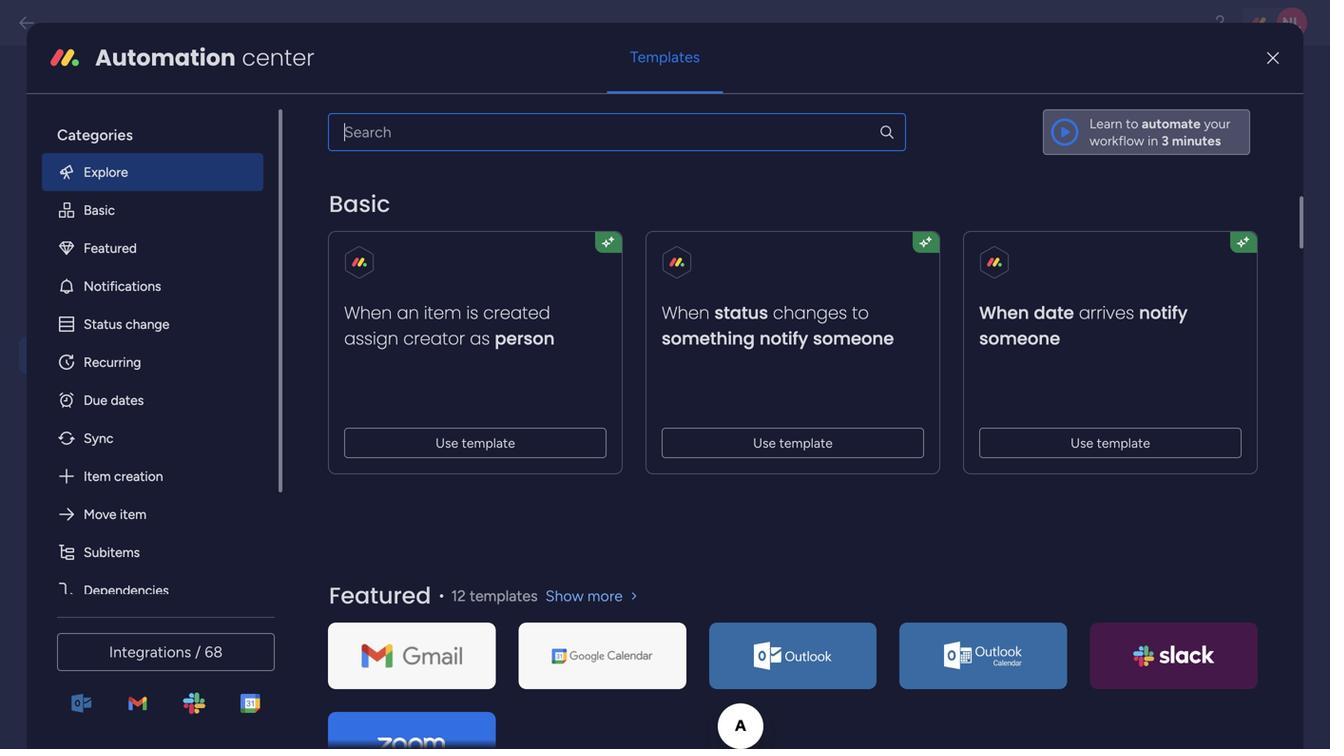 Task type: vqa. For each thing, say whether or not it's contained in the screenshot.
Export CSV image's region
no



Task type: describe. For each thing, give the bounding box(es) containing it.
capabilities
[[373, 381, 445, 398]]

important
[[530, 403, 593, 420]]

created
[[483, 301, 550, 325]]

regenerate
[[629, 140, 689, 154]]

move item
[[84, 506, 146, 522]]

noah lott image
[[1277, 8, 1308, 38]]

dates
[[111, 392, 144, 408]]

use template button for when
[[662, 428, 924, 458]]

content
[[71, 513, 134, 533]]

item inside "option"
[[120, 506, 146, 522]]

up
[[107, 471, 129, 491]]

automation  center image
[[49, 43, 80, 73]]

2 vertical spatial your
[[648, 403, 676, 420]]

someone inside when status changes   to something notify someone
[[813, 326, 894, 351]]

api inside button
[[71, 345, 97, 366]]

as
[[470, 326, 490, 351]]

explore option
[[42, 153, 263, 191]]

search image
[[879, 123, 896, 141]]

to up the very
[[501, 381, 514, 398]]

when status changes   to something notify someone
[[662, 301, 894, 351]]

help image
[[1211, 13, 1230, 32]]

integrations
[[109, 643, 191, 661]]

show
[[546, 587, 584, 605]]

customization button
[[19, 212, 240, 249]]

item inside the when an item is created assign creator as
[[424, 301, 462, 325]]

learn inside the administration learn more
[[33, 122, 69, 139]]

secure.
[[438, 424, 483, 441]]

api button
[[19, 337, 240, 374]]

dependencies option
[[42, 571, 263, 609]]

recurring option
[[42, 343, 263, 381]]

api v2 token
[[316, 86, 436, 111]]

item creation option
[[42, 457, 263, 495]]

in
[[316, 202, 326, 217]]

account
[[118, 638, 181, 659]]

1 vertical spatial more
[[588, 587, 623, 605]]

permissions button
[[19, 588, 240, 625]]

1 horizontal spatial basic
[[329, 188, 390, 220]]

api left token
[[373, 424, 395, 441]]

apps button
[[19, 546, 240, 583]]

item
[[84, 468, 111, 484]]

administration learn more
[[33, 81, 223, 139]]

tidy up button
[[19, 463, 240, 500]]

due
[[84, 392, 108, 408]]

billing
[[71, 387, 116, 408]]

regenerate button
[[622, 132, 696, 163]]

found
[[573, 260, 610, 277]]

it's
[[477, 403, 496, 420]]

notifications
[[84, 278, 161, 294]]

change
[[126, 316, 170, 332]]

at
[[614, 260, 627, 277]]

changes
[[773, 301, 847, 325]]

basic inside option
[[84, 202, 115, 218]]

1 vertical spatial monday
[[608, 381, 659, 398]]

billing button
[[19, 379, 240, 416]]

when an item is created assign creator as
[[344, 301, 550, 351]]

featured option
[[42, 229, 263, 267]]

subitems
[[84, 544, 140, 560]]

security
[[71, 303, 134, 324]]

dependencies
[[84, 582, 169, 598]]

automation
[[95, 42, 236, 73]]

api right personal
[[374, 138, 396, 155]]

token for api v2 token
[[381, 86, 436, 111]]

3 use from the left
[[1071, 435, 1094, 451]]

recurring
[[84, 354, 141, 370]]

experience.
[[400, 403, 474, 420]]

permissions
[[71, 596, 161, 617]]

1 horizontal spatial featured
[[329, 580, 431, 612]]

in the new api there are only personal api tokens
[[316, 202, 587, 217]]

notify inside when date arrives notify someone
[[1139, 301, 1188, 325]]

dapulse info image
[[335, 258, 354, 287]]

/
[[195, 643, 201, 661]]

the
[[329, 202, 347, 217]]

status
[[84, 316, 122, 332]]

an
[[397, 301, 419, 325]]

the api documentation can be found at
[[373, 260, 627, 277]]

use template for when
[[753, 435, 833, 451]]

when for when an item is created assign creator as
[[344, 301, 392, 325]]

when for when status changes   to something notify someone
[[662, 301, 710, 325]]

sync option
[[42, 419, 263, 457]]

enhance
[[518, 381, 572, 398]]

creator
[[403, 326, 465, 351]]

something
[[662, 326, 755, 351]]

learn more link
[[33, 120, 240, 141]]

3
[[1162, 132, 1169, 149]]

item creation
[[84, 468, 163, 484]]

usage stats
[[71, 429, 161, 449]]

are
[[431, 202, 448, 217]]

move item option
[[42, 495, 263, 533]]

customization
[[71, 220, 182, 240]]

cross account copier button
[[19, 630, 240, 693]]



Task type: locate. For each thing, give the bounding box(es) containing it.
the right dapulse info image
[[373, 260, 396, 277]]

1 vertical spatial in
[[448, 381, 460, 398]]

1 vertical spatial item
[[120, 506, 146, 522]]

0 vertical spatial monday
[[400, 360, 451, 377]]

learn to automate
[[1090, 115, 1201, 131]]

personal
[[316, 138, 370, 155]]

1 template from the left
[[462, 435, 515, 451]]

status change
[[84, 316, 170, 332]]

2 horizontal spatial use template
[[1071, 435, 1151, 451]]

the monday app api gives you powerful capabilities in order to enhance your monday app experience. it's very important to keep your api token secure.
[[373, 360, 676, 441]]

when date arrives notify someone
[[980, 301, 1188, 351]]

1 use from the left
[[436, 435, 459, 451]]

learn
[[1090, 115, 1123, 131], [33, 122, 69, 139]]

your workflow in
[[1090, 115, 1231, 149]]

someone inside when date arrives notify someone
[[980, 326, 1061, 351]]

0 horizontal spatial notify
[[760, 326, 808, 351]]

3 template from the left
[[1097, 435, 1151, 451]]

is
[[466, 301, 479, 325]]

0 horizontal spatial template
[[462, 435, 515, 451]]

learn up workflow at right top
[[1090, 115, 1123, 131]]

item
[[424, 301, 462, 325], [120, 506, 146, 522]]

use template button for when an item is created assign creator as
[[344, 428, 607, 458]]

template
[[462, 435, 515, 451], [780, 435, 833, 451], [1097, 435, 1151, 451]]

copier
[[70, 664, 118, 684]]

the for the monday app api gives you powerful capabilities in order to enhance your monday app experience. it's very important to keep your api token secure.
[[373, 360, 396, 377]]

token for personal api token
[[399, 138, 437, 155]]

1 use template from the left
[[436, 435, 515, 451]]

12
[[451, 587, 466, 605]]

security button
[[19, 295, 240, 332]]

sync
[[84, 430, 113, 446]]

1 horizontal spatial monday
[[608, 381, 659, 398]]

1 horizontal spatial when
[[662, 301, 710, 325]]

when up assign
[[344, 301, 392, 325]]

2 horizontal spatial use
[[1071, 435, 1094, 451]]

notify right arrives
[[1139, 301, 1188, 325]]

when left "date"
[[980, 301, 1029, 325]]

status change option
[[42, 305, 263, 343]]

basic option
[[42, 191, 263, 229]]

68
[[205, 643, 223, 661]]

new
[[350, 202, 374, 217]]

1 vertical spatial token
[[399, 138, 437, 155]]

use template
[[436, 435, 515, 451], [753, 435, 833, 451], [1071, 435, 1151, 451]]

0 vertical spatial the
[[373, 260, 396, 277]]

in
[[1148, 132, 1159, 149], [448, 381, 460, 398]]

1 horizontal spatial use
[[753, 435, 776, 451]]

your down powerful
[[576, 381, 604, 398]]

0 vertical spatial notify
[[1139, 301, 1188, 325]]

0 horizontal spatial in
[[448, 381, 460, 398]]

date
[[1034, 301, 1074, 325]]

status
[[715, 301, 768, 325]]

gives
[[508, 360, 541, 377]]

api right new
[[377, 202, 396, 217]]

1 horizontal spatial more
[[588, 587, 623, 605]]

template for when an item is created assign creator as
[[462, 435, 515, 451]]

api left v2
[[316, 86, 348, 111]]

3 when from the left
[[980, 301, 1029, 325]]

0 horizontal spatial when
[[344, 301, 392, 325]]

1 horizontal spatial app
[[455, 360, 479, 377]]

in left "3"
[[1148, 132, 1159, 149]]

2 the from the top
[[373, 360, 396, 377]]

usage stats button
[[19, 421, 240, 458]]

1 vertical spatial notify
[[760, 326, 808, 351]]

1 vertical spatial app
[[373, 403, 397, 420]]

users button
[[19, 253, 240, 291]]

0 horizontal spatial featured
[[84, 240, 137, 256]]

app up order
[[455, 360, 479, 377]]

categories
[[57, 126, 133, 144]]

users
[[71, 262, 114, 282]]

2 horizontal spatial template
[[1097, 435, 1151, 451]]

when for when date arrives notify someone
[[980, 301, 1029, 325]]

someone down "date"
[[980, 326, 1061, 351]]

1 use template button from the left
[[344, 428, 607, 458]]

3 use template from the left
[[1071, 435, 1151, 451]]

in inside the monday app api gives you powerful capabilities in order to enhance your monday app experience. it's very important to keep your api token secure.
[[448, 381, 460, 398]]

0 vertical spatial featured
[[84, 240, 137, 256]]

0 horizontal spatial item
[[120, 506, 146, 522]]

2 use template button from the left
[[662, 428, 924, 458]]

in left order
[[448, 381, 460, 398]]

notifications option
[[42, 267, 263, 305]]

categories list box
[[42, 109, 282, 609]]

order
[[463, 381, 497, 398]]

documentation
[[425, 260, 523, 277]]

center
[[242, 42, 315, 73]]

3 use template button from the left
[[980, 428, 1242, 458]]

token up there
[[399, 138, 437, 155]]

subitems option
[[42, 533, 263, 571]]

0 horizontal spatial someone
[[813, 326, 894, 351]]

featured inside option
[[84, 240, 137, 256]]

when up something
[[662, 301, 710, 325]]

api left tokens
[[528, 202, 547, 217]]

template for when
[[780, 435, 833, 451]]

very
[[499, 403, 527, 420]]

1 horizontal spatial learn
[[1090, 115, 1123, 131]]

use template button
[[344, 428, 607, 458], [662, 428, 924, 458], [980, 428, 1242, 458]]

use template for when an item is created assign creator as
[[436, 435, 515, 451]]

in inside your workflow in
[[1148, 132, 1159, 149]]

notify inside when status changes   to something notify someone
[[760, 326, 808, 351]]

your inside your workflow in
[[1204, 115, 1231, 131]]

arrives
[[1079, 301, 1135, 325]]

to left keep
[[597, 403, 610, 420]]

your right keep
[[648, 403, 676, 420]]

explore
[[84, 164, 128, 180]]

2 horizontal spatial your
[[1204, 115, 1231, 131]]

1 horizontal spatial notify
[[1139, 301, 1188, 325]]

more up explore
[[72, 122, 105, 139]]

featured up users
[[84, 240, 137, 256]]

1 horizontal spatial template
[[780, 435, 833, 451]]

person
[[495, 326, 555, 351]]

basic down general
[[84, 202, 115, 218]]

to
[[1126, 115, 1139, 131], [852, 301, 869, 325], [501, 381, 514, 398], [597, 403, 610, 420]]

integrations / 68 button
[[57, 633, 275, 671]]

basic right in
[[329, 188, 390, 220]]

personal
[[477, 202, 525, 217]]

0 horizontal spatial use template
[[436, 435, 515, 451]]

be
[[553, 260, 569, 277]]

1 vertical spatial the
[[373, 360, 396, 377]]

use for when
[[753, 435, 776, 451]]

monday up capabilities at the bottom left of the page
[[400, 360, 451, 377]]

tidy up
[[71, 471, 129, 491]]

content directory button
[[19, 505, 240, 542]]

learn down automation  center icon
[[33, 122, 69, 139]]

api down status
[[71, 345, 97, 366]]

back to workspace image
[[17, 13, 36, 32]]

the inside the monday app api gives you powerful capabilities in order to enhance your monday app experience. it's very important to keep your api token secure.
[[373, 360, 396, 377]]

featured left 12
[[329, 580, 431, 612]]

show more link
[[546, 587, 642, 606]]

due dates
[[84, 392, 144, 408]]

categories heading
[[42, 109, 263, 153]]

2 someone from the left
[[980, 326, 1061, 351]]

0 horizontal spatial use
[[436, 435, 459, 451]]

cross account copier
[[70, 638, 181, 684]]

your up minutes
[[1204, 115, 1231, 131]]

when inside the when an item is created assign creator as
[[344, 301, 392, 325]]

api up order
[[483, 360, 504, 377]]

0 horizontal spatial app
[[373, 403, 397, 420]]

when
[[344, 301, 392, 325], [662, 301, 710, 325], [980, 301, 1029, 325]]

1 vertical spatial your
[[576, 381, 604, 398]]

1 horizontal spatial in
[[1148, 132, 1159, 149]]

use
[[436, 435, 459, 451], [753, 435, 776, 451], [1071, 435, 1094, 451]]

personal api token
[[316, 138, 437, 155]]

the up capabilities at the bottom left of the page
[[373, 360, 396, 377]]

1 horizontal spatial use template button
[[662, 428, 924, 458]]

2 use template from the left
[[753, 435, 833, 451]]

keep
[[614, 403, 645, 420]]

automation center
[[95, 42, 315, 73]]

more inside the administration learn more
[[72, 122, 105, 139]]

0 horizontal spatial monday
[[400, 360, 451, 377]]

v2
[[353, 86, 375, 111]]

3 minutes
[[1162, 132, 1221, 149]]

app down capabilities at the bottom left of the page
[[373, 403, 397, 420]]

1 horizontal spatial item
[[424, 301, 462, 325]]

0 vertical spatial token
[[381, 86, 436, 111]]

to inside when status changes   to something notify someone
[[852, 301, 869, 325]]

there
[[399, 202, 428, 217]]

1 horizontal spatial someone
[[980, 326, 1061, 351]]

directory
[[139, 513, 207, 533]]

token right v2
[[381, 86, 436, 111]]

when inside when date arrives notify someone
[[980, 301, 1029, 325]]

someone down changes
[[813, 326, 894, 351]]

creation
[[114, 468, 163, 484]]

2 horizontal spatial use template button
[[980, 428, 1242, 458]]

0 horizontal spatial your
[[576, 381, 604, 398]]

stats
[[124, 429, 161, 449]]

api up an
[[400, 260, 422, 277]]

tidy
[[71, 471, 103, 491]]

monday up keep
[[608, 381, 659, 398]]

app
[[455, 360, 479, 377], [373, 403, 397, 420]]

1 vertical spatial featured
[[329, 580, 431, 612]]

more right show
[[588, 587, 623, 605]]

minutes
[[1172, 132, 1221, 149]]

the for the api documentation can be found at
[[373, 260, 396, 277]]

0 horizontal spatial learn
[[33, 122, 69, 139]]

integrations / 68
[[109, 643, 223, 661]]

1 when from the left
[[344, 301, 392, 325]]

to up workflow at right top
[[1126, 115, 1139, 131]]

only
[[451, 202, 474, 217]]

1 someone from the left
[[813, 326, 894, 351]]

api
[[316, 86, 348, 111], [374, 138, 396, 155], [377, 202, 396, 217], [528, 202, 547, 217], [400, 260, 422, 277], [71, 345, 97, 366], [483, 360, 504, 377], [373, 424, 395, 441]]

administration
[[33, 81, 223, 115]]

0 horizontal spatial basic
[[84, 202, 115, 218]]

1 horizontal spatial use template
[[753, 435, 833, 451]]

show more
[[546, 587, 623, 605]]

0 vertical spatial item
[[424, 301, 462, 325]]

featured
[[84, 240, 137, 256], [329, 580, 431, 612]]

notify down changes
[[760, 326, 808, 351]]

apps
[[71, 554, 111, 575]]

2 horizontal spatial when
[[980, 301, 1029, 325]]

templates
[[470, 587, 538, 605]]

general
[[71, 178, 130, 198]]

general button
[[19, 170, 240, 207]]

due dates option
[[42, 381, 263, 419]]

move
[[84, 506, 117, 522]]

workflow
[[1090, 132, 1145, 149]]

Search for a column type search field
[[328, 113, 906, 151]]

you
[[545, 360, 568, 377]]

1 the from the top
[[373, 260, 396, 277]]

0 horizontal spatial more
[[72, 122, 105, 139]]

2 template from the left
[[780, 435, 833, 451]]

0 vertical spatial in
[[1148, 132, 1159, 149]]

monday
[[400, 360, 451, 377], [608, 381, 659, 398]]

to right changes
[[852, 301, 869, 325]]

when inside when status changes   to something notify someone
[[662, 301, 710, 325]]

0 vertical spatial your
[[1204, 115, 1231, 131]]

assign
[[344, 326, 399, 351]]

0 horizontal spatial use template button
[[344, 428, 607, 458]]

use for when an item is created assign creator as
[[436, 435, 459, 451]]

12 templates
[[451, 587, 538, 605]]

0 vertical spatial more
[[72, 122, 105, 139]]

2 when from the left
[[662, 301, 710, 325]]

0 vertical spatial app
[[455, 360, 479, 377]]

None search field
[[328, 113, 906, 151]]

1 horizontal spatial your
[[648, 403, 676, 420]]

2 use from the left
[[753, 435, 776, 451]]



